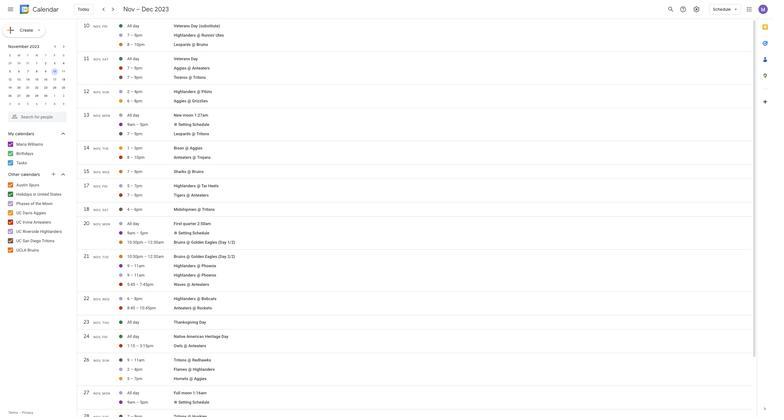Task type: locate. For each thing, give the bounding box(es) containing it.
phases of the moon
[[16, 202, 53, 206]]

@ right the tigers
[[187, 193, 190, 198]]

0 vertical spatial 5 – 7pm
[[127, 184, 142, 189]]

native
[[174, 335, 186, 339]]

all day cell for 13
[[127, 111, 174, 120]]

row containing 29
[[6, 59, 68, 68]]

@ for highlanders @ bobcats button
[[197, 297, 201, 302]]

day for 10
[[191, 24, 198, 28]]

tigers @ anteaters
[[174, 193, 209, 198]]

setting schedule up leopards @ tritons
[[179, 122, 209, 127]]

0 vertical spatial 9am – 5pm
[[127, 122, 148, 127]]

leopards for 10
[[174, 42, 191, 47]]

5 9pm from the top
[[134, 170, 142, 174]]

aggies for uc davis aggies
[[34, 211, 46, 216]]

2 nov , tue from the top
[[94, 256, 109, 260]]

1 vertical spatial sun
[[102, 360, 109, 363]]

1 fri from the top
[[102, 25, 108, 29]]

2 nov , fri from the top
[[94, 185, 108, 189]]

1 vertical spatial golden
[[191, 255, 204, 259]]

22 element
[[33, 85, 40, 92]]

m
[[18, 54, 20, 57]]

davis
[[23, 211, 33, 216]]

15 inside 'link'
[[83, 168, 89, 175]]

hornets @ aggies button
[[174, 377, 207, 382]]

18 for 18 'link'
[[83, 206, 89, 213]]

7pm inside the 26 row group
[[134, 377, 142, 382]]

2 setting schedule from the top
[[179, 231, 209, 236]]

fri right 17 link on the top
[[102, 185, 108, 189]]

24 element
[[51, 85, 58, 92]]

1 down the w
[[36, 62, 38, 65]]

nov , fri right 24 link
[[94, 336, 108, 340]]

9am – 5pm inside 27 row group
[[127, 401, 148, 405]]

24
[[53, 86, 56, 89], [83, 334, 89, 340]]

uc davis aggies
[[16, 211, 46, 216]]

sat inside 11 row
[[102, 58, 109, 61]]

@ inside '24' row group
[[184, 344, 188, 349]]

setting schedule cell for 13
[[174, 120, 750, 129]]

1 vertical spatial setting
[[179, 231, 192, 236]]

9am inside 20 row group
[[127, 231, 135, 236]]

26 row
[[77, 356, 753, 369]]

0 horizontal spatial t
[[27, 54, 29, 57]]

owls @ anteaters
[[174, 344, 206, 349]]

@ inside 22 row
[[197, 297, 201, 302]]

nov for 13
[[94, 114, 100, 118]]

december 5 element
[[24, 101, 31, 108]]

7 – 9pm cell for sharks @ bruins
[[127, 167, 174, 177]]

thanksgiving
[[174, 321, 198, 325]]

20
[[17, 86, 21, 89], [83, 221, 89, 227]]

my calendars
[[8, 131, 34, 137]]

1 horizontal spatial 18
[[83, 206, 89, 213]]

5pm inside 20 row group
[[140, 231, 148, 236]]

day for 23
[[133, 321, 139, 325]]

1 vertical spatial 4
[[18, 103, 20, 106]]

veterans up highlanders @ runnin' utes
[[174, 24, 190, 28]]

1 eagles from the top
[[205, 240, 217, 245]]

6 – 8pm cell inside the 12 row group
[[127, 96, 174, 106]]

2 2 – 4pm cell from the top
[[127, 365, 174, 375]]

(day inside 20 row group
[[218, 240, 227, 245]]

day right heritage
[[222, 335, 229, 339]]

11 row group
[[77, 54, 753, 85]]

schedule right 'settings menu' 'icon'
[[714, 7, 732, 12]]

26 row group
[[77, 356, 753, 387]]

@ down 'highlanders @ bobcats'
[[193, 306, 196, 311]]

1 vertical spatial 21
[[83, 254, 89, 260]]

all inside 11 row
[[127, 57, 132, 61]]

trojans
[[197, 155, 211, 160]]

2 horizontal spatial 4
[[127, 207, 130, 212]]

dec
[[142, 5, 153, 13]]

1 highlanders @ phoenix from the top
[[174, 264, 216, 269]]

22 inside row group
[[83, 296, 89, 302]]

highlanders @ phoenix up waves @ anteaters button
[[174, 273, 216, 278]]

uc for uc irvine anteaters
[[16, 220, 22, 225]]

all day cell inside 27 row
[[127, 389, 174, 398]]

anteaters inside '24' row group
[[189, 344, 206, 349]]

0 vertical spatial 12
[[8, 78, 12, 81]]

22 down the 15 element
[[35, 86, 39, 89]]

20 link
[[81, 219, 92, 229]]

0 vertical spatial 10:30pm – 12:30am cell
[[127, 238, 174, 247]]

other calendars
[[8, 172, 40, 177]]

san
[[23, 239, 30, 244]]

1 all from the top
[[127, 24, 132, 28]]

setting schedule
[[179, 122, 209, 127], [179, 231, 209, 236], [179, 401, 209, 405]]

1 vertical spatial nov , wed
[[94, 298, 110, 302]]

, for 23
[[100, 322, 101, 326]]

2 veterans from the top
[[174, 57, 190, 61]]

2 setting schedule cell from the top
[[174, 229, 750, 238]]

all day cell
[[127, 21, 174, 31], [127, 54, 174, 64], [127, 111, 174, 120], [127, 219, 174, 229], [127, 318, 174, 328], [127, 333, 174, 342], [127, 389, 174, 398]]

1 tue from the top
[[102, 147, 109, 151]]

nov for 23
[[94, 322, 100, 326]]

setting schedule cell inside 27 row group
[[174, 398, 750, 408]]

setting inside 13 row group
[[179, 122, 192, 127]]

0 horizontal spatial 22
[[35, 86, 39, 89]]

anteaters up toreros @ tritons
[[192, 66, 210, 71]]

1 vertical spatial 10pm
[[134, 155, 145, 160]]

@ left runnin'
[[197, 33, 201, 38]]

9am – 5pm cell down full on the bottom left of page
[[127, 398, 174, 408]]

0 vertical spatial 8 – 10pm cell
[[127, 40, 174, 49]]

9 – 11am cell
[[127, 262, 174, 271], [127, 271, 174, 280], [127, 356, 174, 365]]

schedule down 1:16am
[[193, 401, 209, 405]]

toreros @ tritons
[[174, 75, 206, 80]]

sun right 26 link
[[102, 360, 109, 363]]

fri right 10 link
[[102, 25, 108, 29]]

october 31 element
[[24, 60, 31, 67]]

1 vertical spatial 11
[[62, 70, 65, 73]]

1 horizontal spatial 11
[[83, 55, 89, 62]]

20 down 18 'link'
[[83, 221, 89, 227]]

1 10pm from the top
[[134, 42, 145, 47]]

day for 10
[[133, 24, 139, 28]]

day up highlanders @ runnin' utes
[[191, 24, 198, 28]]

1 vertical spatial 4pm
[[134, 368, 142, 372]]

all inside 27 row
[[127, 391, 132, 396]]

0 vertical spatial eagles
[[205, 240, 217, 245]]

7 for aggies @ anteaters
[[127, 66, 130, 71]]

1 mon from the top
[[102, 114, 110, 118]]

5
[[9, 70, 11, 73], [27, 103, 29, 106], [127, 184, 130, 189], [127, 377, 130, 382]]

1 2 – 4pm from the top
[[127, 89, 142, 94]]

20 row
[[77, 219, 753, 232]]

day inside 23 row
[[199, 321, 206, 325]]

11 inside 11 link
[[83, 55, 89, 62]]

mon
[[102, 114, 110, 118], [102, 223, 110, 227], [102, 393, 110, 396]]

waves @ anteaters button
[[174, 283, 209, 287]]

heritage
[[205, 335, 221, 339]]

5 – 7pm inside 17 row
[[127, 184, 142, 189]]

9pm for tigers @ anteaters
[[134, 193, 142, 198]]

1 horizontal spatial 22
[[83, 296, 89, 302]]

8 – 10pm cell
[[127, 40, 174, 49], [127, 153, 174, 162]]

@ for tigers @ anteaters button
[[187, 193, 190, 198]]

highlanders @ phoenix button up waves @ anteaters button
[[174, 273, 216, 278]]

calendar heading
[[31, 5, 59, 14]]

2 – 4pm cell inside '12' row
[[127, 87, 174, 96]]

6 all day from the top
[[127, 335, 139, 339]]

bruins down highlanders @ runnin' utes button
[[197, 42, 208, 47]]

2 10:30pm from the top
[[127, 255, 143, 259]]

nov inside 22 row
[[94, 298, 100, 302]]

nov right 10 link
[[94, 25, 100, 29]]

@ left "trojans"
[[193, 155, 196, 160]]

highlanders @ phoenix button down bruins @ golden eagles (day 2/2) button
[[174, 264, 216, 269]]

add other calendars image
[[51, 172, 57, 177]]

setting schedule down first quarter 2:50am
[[179, 231, 209, 236]]

0 vertical spatial 9 – 11am
[[127, 264, 145, 269]]

@ right bison
[[185, 146, 189, 151]]

2 4pm from the top
[[134, 368, 142, 372]]

all for 20
[[127, 222, 132, 226]]

10:30pm – 12:30am cell for bruins @ golden eagles (day 1/2)
[[127, 238, 174, 247]]

11am inside '26' row
[[134, 358, 145, 363]]

@ down aggies @ anteaters button
[[189, 75, 192, 80]]

3 setting schedule from the top
[[179, 401, 209, 405]]

1 7 – 9pm from the top
[[127, 33, 142, 38]]

schedule
[[714, 7, 732, 12], [193, 122, 209, 127], [193, 231, 209, 236], [193, 401, 209, 405]]

row
[[6, 51, 68, 59], [6, 59, 68, 68], [6, 68, 68, 76], [6, 76, 68, 84], [6, 84, 68, 92], [6, 92, 68, 100], [6, 100, 68, 108], [77, 412, 753, 418]]

0 horizontal spatial 21
[[26, 86, 30, 89]]

all day cell inside 10 row
[[127, 21, 174, 31]]

7 day from the top
[[133, 391, 139, 396]]

setting for 27
[[179, 401, 192, 405]]

14 row group
[[77, 143, 753, 165]]

maria
[[16, 142, 27, 147]]

all day cell inside 13 row
[[127, 111, 174, 120]]

@ up toreros @ tritons button
[[188, 66, 191, 71]]

20 for 20 element
[[17, 86, 21, 89]]

, right 18 'link'
[[100, 209, 101, 212]]

, for 10
[[100, 25, 101, 29]]

, inside 23 row
[[100, 322, 101, 326]]

heels
[[208, 184, 219, 189]]

leopards @ tritons
[[174, 132, 209, 136]]

nov , sun for 12
[[94, 91, 109, 94]]

2 , from the top
[[100, 58, 101, 61]]

nov for 11
[[94, 58, 100, 61]]

5 – 7pm cell inside the 26 row group
[[127, 375, 174, 384]]

2 – 4pm cell
[[127, 87, 174, 96], [127, 365, 174, 375]]

27
[[17, 94, 21, 98], [83, 390, 89, 397]]

tue right 14 link
[[102, 147, 109, 151]]

0 horizontal spatial 1
[[36, 62, 38, 65]]

1 horizontal spatial t
[[45, 54, 47, 57]]

, right "13" link
[[100, 114, 101, 118]]

2 vertical spatial 11am
[[134, 358, 145, 363]]

, for 20
[[100, 223, 101, 227]]

sat inside 18 row
[[102, 209, 109, 212]]

30 down 23 element
[[44, 94, 47, 98]]

1 vertical spatial 14
[[83, 145, 89, 152]]

0 horizontal spatial 13
[[17, 78, 21, 81]]

9 – 11am cell for 2nd highlanders @ phoenix button
[[127, 271, 174, 280]]

5 – 7pm
[[127, 184, 142, 189], [127, 377, 142, 382]]

0 vertical spatial 18
[[62, 78, 65, 81]]

fri inside 10 row
[[102, 25, 108, 29]]

nov inside 14 row
[[94, 147, 100, 151]]

5 7 – 9pm from the top
[[127, 170, 142, 174]]

all day inside 23 row
[[127, 321, 139, 325]]

7 for tigers @ anteaters
[[127, 193, 130, 198]]

t left f
[[45, 54, 47, 57]]

3 mon from the top
[[102, 393, 110, 396]]

– for 'highlanders @ tar heels' "button"
[[131, 184, 133, 189]]

4 down "27" element
[[18, 103, 20, 106]]

22 up 23 link
[[83, 296, 89, 302]]

1 vertical spatial 9 – 11am
[[127, 273, 145, 278]]

@ down flames @ highlanders button
[[190, 377, 193, 382]]

1 2 – 4pm cell from the top
[[127, 87, 174, 96]]

holidays
[[16, 192, 32, 197]]

3
[[54, 62, 56, 65], [9, 103, 11, 106]]

2 9 – 11am from the top
[[127, 273, 145, 278]]

0 vertical spatial calendars
[[15, 131, 34, 137]]

3 all from the top
[[127, 113, 132, 118]]

8pm for highlanders @ bobcats
[[134, 297, 142, 302]]

9am – 5pm cell inside 13 row group
[[127, 120, 174, 129]]

9 – 11am cell down 1:15 – 3:15pm cell at the left bottom of page
[[127, 356, 174, 365]]

@ left pilots
[[197, 89, 201, 94]]

11 for 11 element
[[62, 70, 65, 73]]

irvine
[[23, 220, 33, 225]]

2/2)
[[228, 255, 235, 259]]

0 vertical spatial 13
[[17, 78, 21, 81]]

1 6 – 8pm from the top
[[127, 99, 142, 103]]

– inside 14 row
[[131, 146, 133, 151]]

1 horizontal spatial 14
[[83, 145, 89, 152]]

veterans
[[174, 24, 190, 28], [174, 57, 190, 61]]

9 , from the top
[[100, 223, 101, 227]]

bruins down the uc san diego tritons
[[28, 248, 39, 253]]

27 element
[[15, 93, 22, 100]]

5 – 7pm for highlanders @ tar heels
[[127, 184, 142, 189]]

thu
[[102, 322, 109, 326]]

veterans day (substitute) button
[[174, 24, 220, 28]]

setting schedule inside 20 row group
[[179, 231, 209, 236]]

highlanders @ phoenix button
[[174, 264, 216, 269], [174, 273, 216, 278]]

nov , wed for 15
[[94, 171, 110, 175]]

all inside 20 row
[[127, 222, 132, 226]]

aggies down the
[[34, 211, 46, 216]]

0 vertical spatial highlanders @ phoenix button
[[174, 264, 216, 269]]

15 element
[[33, 76, 40, 83]]

17 for 17 link on the top
[[83, 183, 89, 189]]

3 day from the top
[[133, 113, 139, 118]]

nov inside 10 row
[[94, 25, 100, 29]]

0 horizontal spatial 10
[[53, 70, 56, 73]]

9am – 5pm cell inside 27 row group
[[127, 398, 174, 408]]

5 7 – 9pm cell from the top
[[127, 167, 174, 177]]

0 vertical spatial golden
[[191, 240, 204, 245]]

1 vertical spatial 8 – 10pm
[[127, 155, 145, 160]]

nov inside 20 row
[[94, 223, 100, 227]]

@ down quarter
[[187, 240, 190, 245]]

2 – 4pm inside the 26 row group
[[127, 368, 142, 372]]

18
[[62, 78, 65, 81], [83, 206, 89, 213]]

10pm inside 14 row group
[[134, 155, 145, 160]]

wed right 15 'link'
[[102, 171, 110, 175]]

17 for 17 element
[[53, 78, 56, 81]]

2 5 – 7pm from the top
[[127, 377, 142, 382]]

21 row group
[[77, 252, 753, 292]]

26 down 24 link
[[83, 357, 89, 364]]

highlanders
[[174, 33, 196, 38], [174, 89, 196, 94], [174, 184, 196, 189], [40, 230, 62, 234], [174, 264, 196, 269], [174, 273, 196, 278], [174, 297, 196, 302], [193, 368, 215, 372]]

11 , from the top
[[100, 298, 101, 302]]

6 – 8pm cell
[[127, 96, 174, 106], [127, 295, 174, 304]]

19 element
[[7, 85, 14, 92]]

10 , from the top
[[100, 256, 101, 260]]

20 element
[[15, 85, 22, 92]]

nov , sat right 18 'link'
[[94, 209, 109, 212]]

17 row
[[77, 181, 753, 194]]

nov for 15
[[94, 171, 100, 175]]

, inside 22 row
[[100, 298, 101, 302]]

bruins inside 15 row
[[192, 170, 204, 174]]

setting schedule cell inside 13 row group
[[174, 120, 750, 129]]

7 inside 17 row group
[[127, 193, 130, 198]]

1 8 – 10pm cell from the top
[[127, 40, 174, 49]]

5 all day from the top
[[127, 321, 139, 325]]

0 horizontal spatial 12
[[8, 78, 12, 81]]

moon
[[183, 113, 194, 118], [182, 391, 192, 396]]

– for tigers @ anteaters button
[[131, 193, 133, 198]]

– for flames @ highlanders button
[[131, 368, 133, 372]]

2 highlanders @ phoenix button from the top
[[174, 273, 216, 278]]

1 vertical spatial setting schedule cell
[[174, 229, 750, 238]]

leopards up bison
[[174, 132, 191, 136]]

all day cell inside 23 row
[[127, 318, 174, 328]]

all day for 10
[[127, 24, 139, 28]]

2 9 – 11am cell from the top
[[127, 271, 174, 280]]

10:30pm – 12:30am cell
[[127, 238, 174, 247], [127, 252, 174, 262]]

1 vertical spatial 24
[[83, 334, 89, 340]]

, for 24
[[100, 336, 101, 340]]

, right 27 link
[[100, 393, 101, 396]]

0 vertical spatial 6 – 8pm cell
[[127, 96, 174, 106]]

other calendars button
[[1, 170, 72, 180]]

0 vertical spatial 15
[[35, 78, 39, 81]]

all for 27
[[127, 391, 132, 396]]

nov for 12
[[94, 91, 100, 94]]

10:30pm – 12:30am inside 21 row
[[127, 255, 164, 259]]

row up 31
[[6, 51, 68, 59]]

terms – privacy
[[8, 411, 33, 416]]

1 vertical spatial 8 – 10pm cell
[[127, 153, 174, 162]]

all day inside 24 row
[[127, 335, 139, 339]]

0 horizontal spatial 24
[[53, 86, 56, 89]]

29 element
[[33, 93, 40, 100]]

midshipmen
[[174, 207, 197, 212]]

tigers
[[174, 193, 186, 198]]

native american heritage day button
[[174, 335, 229, 339]]

2 vertical spatial 9am – 5pm
[[127, 401, 148, 405]]

3 9am – 5pm from the top
[[127, 401, 148, 405]]

s
[[9, 54, 11, 57], [63, 54, 65, 57]]

, left thu
[[100, 322, 101, 326]]

1 vertical spatial 15
[[83, 168, 89, 175]]

1 vertical spatial 5pm
[[140, 231, 148, 236]]

row containing 26
[[6, 92, 68, 100]]

0 horizontal spatial 23
[[44, 86, 47, 89]]

nov , sat for 11
[[94, 58, 109, 61]]

(day left 2/2)
[[218, 255, 227, 259]]

tritons up 2:50am
[[202, 207, 215, 212]]

– for leopards @ bruins button
[[131, 42, 133, 47]]

– for bison @ aggies button
[[131, 146, 133, 151]]

2 8 – 10pm from the top
[[127, 155, 145, 160]]

highlanders for highlanders @ bobcats button
[[174, 297, 196, 302]]

aggies up "toreros"
[[174, 66, 187, 71]]

setting down quarter
[[179, 231, 192, 236]]

t up 31
[[27, 54, 29, 57]]

13 up 20 element
[[17, 78, 21, 81]]

4 – 6pm cell
[[127, 205, 174, 214]]

row up 29 element
[[6, 84, 68, 92]]

bison
[[174, 146, 184, 151]]

9 – 11am for tritons @ redhawks button
[[127, 358, 145, 363]]

tritons inside 18 row
[[202, 207, 215, 212]]

8pm inside 22 row
[[134, 297, 142, 302]]

, inside 24 row
[[100, 336, 101, 340]]

24 down 23 link
[[83, 334, 89, 340]]

anteaters inside other calendars list
[[34, 220, 51, 225]]

– for highlanders @ bobcats button
[[131, 297, 133, 302]]

0 vertical spatial nov , sat
[[94, 58, 109, 61]]

bison @ aggies button
[[174, 146, 203, 151]]

november 2023 grid
[[6, 51, 68, 108]]

1 vertical spatial 12
[[83, 88, 89, 95]]

5:45 – 7:45pm
[[127, 283, 154, 287]]

10 up 17 element
[[53, 70, 56, 73]]

(day for 2/2)
[[218, 255, 227, 259]]

4 up 11 element
[[63, 62, 65, 65]]

24 down 17 element
[[53, 86, 56, 89]]

1 vertical spatial 2023
[[30, 44, 39, 49]]

tue inside 14 row
[[102, 147, 109, 151]]

5 , from the top
[[100, 147, 101, 151]]

1 horizontal spatial 3
[[54, 62, 56, 65]]

2 vertical spatial 9 – 11am
[[127, 358, 145, 363]]

10 inside 'cell'
[[53, 70, 56, 73]]

1 vertical spatial 2 – 4pm cell
[[127, 365, 174, 375]]

0 vertical spatial 26
[[8, 94, 12, 98]]

9 – 11am cell up 7:45pm
[[127, 271, 174, 280]]

@ inside 17 row
[[197, 184, 201, 189]]

2 10:30pm – 12:30am from the top
[[127, 255, 164, 259]]

2 eagles from the top
[[205, 255, 217, 259]]

eagles down bruins @ golden eagles (day 1/2)
[[205, 255, 217, 259]]

5 – 7pm cell
[[127, 182, 174, 191], [127, 375, 174, 384]]

– for highlanders @ runnin' utes button
[[131, 33, 133, 38]]

1:15
[[127, 344, 135, 349]]

tritons down 1:27am
[[197, 132, 209, 136]]

aggies inside the 12 row group
[[174, 99, 187, 103]]

anteaters up 'highlanders @ bobcats'
[[192, 283, 209, 287]]

2 7 – 9pm from the top
[[127, 66, 142, 71]]

setting schedule button inside 20 row group
[[179, 231, 209, 236]]

veterans for 10
[[174, 24, 190, 28]]

, inside 17 row
[[100, 185, 101, 189]]

, right 10 link
[[100, 25, 101, 29]]

moon right full on the bottom left of page
[[182, 391, 192, 396]]

0 vertical spatial mon
[[102, 114, 110, 118]]

6 9pm from the top
[[134, 193, 142, 198]]

2 5 – 7pm cell from the top
[[127, 375, 174, 384]]

4pm inside the 26 row group
[[134, 368, 142, 372]]

day for 20
[[133, 222, 139, 226]]

18 down 11 element
[[62, 78, 65, 81]]

1 vertical spatial 30
[[44, 94, 47, 98]]

, for 13
[[100, 114, 101, 118]]

10
[[83, 22, 89, 29], [53, 70, 56, 73]]

anteaters down bison
[[174, 155, 192, 160]]

tasks
[[16, 161, 27, 166]]

0 horizontal spatial 3
[[9, 103, 11, 106]]

7pm for hornets @ aggies
[[134, 377, 142, 382]]

1 nov , sun from the top
[[94, 91, 109, 94]]

day inside 13 row
[[133, 113, 139, 118]]

@ for leopards @ bruins button
[[192, 42, 196, 47]]

bobcats
[[202, 297, 217, 302]]

– for the owls @ anteaters button
[[136, 344, 139, 349]]

1 wed from the top
[[102, 171, 110, 175]]

tritons @ redhawks button
[[174, 358, 211, 363]]

1 horizontal spatial 15
[[83, 168, 89, 175]]

– for midshipmen @ tritons button
[[131, 207, 133, 212]]

nov , mon right "13" link
[[94, 114, 110, 118]]

7 – 9pm cell for aggies @ anteaters
[[127, 64, 174, 73]]

(day inside 21 row
[[218, 255, 227, 259]]

cell
[[127, 413, 174, 418]]

0 vertical spatial 10:30pm – 12:30am
[[127, 240, 164, 245]]

9am – 5pm inside 20 row group
[[127, 231, 148, 236]]

3 down "26" element
[[9, 103, 11, 106]]

0 vertical spatial 12:30am
[[148, 240, 164, 245]]

2 tue from the top
[[102, 256, 109, 260]]

0 vertical spatial 22
[[35, 86, 39, 89]]

wed for 15
[[102, 171, 110, 175]]

4 7 – 9pm from the top
[[127, 132, 142, 136]]

14 up 21 element
[[26, 78, 30, 81]]

2 10:30pm – 12:30am cell from the top
[[127, 252, 174, 262]]

4 all day from the top
[[127, 222, 139, 226]]

1:15 – 3:15pm cell
[[127, 342, 174, 351]]

mon inside 13 row
[[102, 114, 110, 118]]

3 11am from the top
[[134, 358, 145, 363]]

2 vertical spatial nov , mon
[[94, 393, 110, 396]]

13 , from the top
[[100, 336, 101, 340]]

2 nov , sat from the top
[[94, 209, 109, 212]]

– for the anteaters @ trojans button
[[131, 155, 133, 160]]

anteaters inside 17 row group
[[191, 193, 209, 198]]

14 , from the top
[[100, 360, 101, 363]]

nov , tue for 21
[[94, 256, 109, 260]]

12 , from the top
[[100, 322, 101, 326]]

23 up 24 link
[[83, 319, 89, 326]]

20 row group
[[77, 219, 753, 250]]

2 6 – 8pm from the top
[[127, 297, 142, 302]]

tue right 21 link
[[102, 256, 109, 260]]

2 day from the top
[[133, 57, 139, 61]]

1 vertical spatial wed
[[102, 298, 110, 302]]

sun
[[102, 91, 109, 94], [102, 360, 109, 363]]

, for 27
[[100, 393, 101, 396]]

1 phoenix from the top
[[202, 264, 216, 269]]

aggies for bison @ aggies
[[190, 146, 203, 151]]

22 for 22 link
[[83, 296, 89, 302]]

0 horizontal spatial 14
[[26, 78, 30, 81]]

nov , wed inside 22 row
[[94, 298, 110, 302]]

all day cell for 10
[[127, 21, 174, 31]]

1 vertical spatial calendars
[[21, 172, 40, 177]]

23 inside 23 link
[[83, 319, 89, 326]]

uc left the riverside
[[16, 230, 22, 234]]

29
[[8, 62, 12, 65], [35, 94, 39, 98]]

aggies for hornets @ aggies
[[194, 377, 207, 382]]

waves
[[174, 283, 186, 287]]

3 , from the top
[[100, 91, 101, 94]]

nov , sat inside 18 row
[[94, 209, 109, 212]]

nov , wed right 15 'link'
[[94, 171, 110, 175]]

2 phoenix from the top
[[202, 273, 216, 278]]

anteaters down american
[[189, 344, 206, 349]]

4 all day cell from the top
[[127, 219, 174, 229]]

nov inside 24 row
[[94, 336, 100, 340]]

11 for 11 link
[[83, 55, 89, 62]]

1 vertical spatial 18
[[83, 206, 89, 213]]

6 – 8pm cell for highlanders @ bobcats
[[127, 295, 174, 304]]

0 horizontal spatial s
[[9, 54, 11, 57]]

row group
[[6, 59, 68, 108]]

@ down highlanders @ runnin' utes button
[[192, 42, 196, 47]]

december 2 element
[[60, 93, 67, 100]]

3 all day from the top
[[127, 113, 139, 118]]

1 vertical spatial 9am – 5pm cell
[[127, 229, 174, 238]]

, for 18
[[100, 209, 101, 212]]

2 7pm from the top
[[134, 377, 142, 382]]

11 inside 11 element
[[62, 70, 65, 73]]

setting schedule cell
[[174, 120, 750, 129], [174, 229, 750, 238], [174, 398, 750, 408]]

0 vertical spatial veterans
[[174, 24, 190, 28]]

3:15pm
[[140, 344, 154, 349]]

1 10:30pm – 12:30am cell from the top
[[127, 238, 174, 247]]

15 inside november 2023 'grid'
[[35, 78, 39, 81]]

tritons inside 11 row group
[[193, 75, 206, 80]]

9 – 11am for 2nd highlanders @ phoenix button
[[127, 273, 145, 278]]

leopards @ bruins
[[174, 42, 208, 47]]

3 uc from the top
[[16, 230, 22, 234]]

calendars
[[15, 131, 34, 137], [21, 172, 40, 177]]

nov , wed inside 15 row
[[94, 171, 110, 175]]

0 horizontal spatial 27
[[17, 94, 21, 98]]

runnin'
[[202, 33, 215, 38]]

11 row
[[77, 54, 753, 67]]

2 12:30am from the top
[[148, 255, 164, 259]]

0 horizontal spatial 26
[[8, 94, 12, 98]]

nov , mon for 20
[[94, 223, 110, 227]]

1 left 3pm
[[127, 146, 130, 151]]

2 leopards from the top
[[174, 132, 191, 136]]

23 row
[[77, 318, 753, 331]]

0 horizontal spatial 4
[[18, 103, 20, 106]]

nov , fri right 10 link
[[94, 25, 108, 29]]

0 vertical spatial 8pm
[[134, 99, 142, 103]]

None search field
[[0, 110, 72, 122]]

1 sun from the top
[[102, 91, 109, 94]]

6 all day cell from the top
[[127, 333, 174, 342]]

midshipmen @ tritons button
[[174, 207, 215, 212]]

1 vertical spatial leopards
[[174, 132, 191, 136]]

highlanders inside '12' row
[[174, 89, 196, 94]]

9am – 5pm cell
[[127, 120, 174, 129], [127, 229, 174, 238], [127, 398, 174, 408]]

mon for 27
[[102, 393, 110, 396]]

0 vertical spatial nov , wed
[[94, 171, 110, 175]]

23 element
[[42, 85, 49, 92]]

mon right "13" link
[[102, 114, 110, 118]]

uc left san
[[16, 239, 22, 244]]

7 – 9pm cell
[[127, 31, 174, 40], [127, 64, 174, 73], [127, 73, 174, 82], [127, 129, 174, 139], [127, 167, 174, 177], [127, 191, 174, 200]]

1 horizontal spatial 29
[[35, 94, 39, 98]]

nov right 11 link
[[94, 58, 100, 61]]

, inside '12' row
[[100, 91, 101, 94]]

1 horizontal spatial 20
[[83, 221, 89, 227]]

1 9am from the top
[[127, 122, 135, 127]]

, inside 13 row
[[100, 114, 101, 118]]

6
[[18, 70, 20, 73], [127, 99, 130, 103], [36, 103, 38, 106], [127, 297, 130, 302]]

1 vertical spatial 23
[[83, 319, 89, 326]]

mon right 27 link
[[102, 393, 110, 396]]

all day for 23
[[127, 321, 139, 325]]

1 9pm from the top
[[134, 33, 142, 38]]

december 4 element
[[15, 101, 22, 108]]

18 row
[[77, 205, 753, 218]]

mon inside 27 row
[[102, 393, 110, 396]]

toreros
[[174, 75, 188, 80]]

tritons right diego
[[42, 239, 55, 244]]

1 down the 24 element at top
[[54, 94, 56, 98]]

tue
[[102, 147, 109, 151], [102, 256, 109, 260]]

nov , sun inside '12' row
[[94, 91, 109, 94]]

31
[[26, 62, 30, 65]]

–
[[136, 5, 140, 13], [131, 33, 133, 38], [131, 42, 133, 47], [131, 66, 133, 71], [131, 75, 133, 80], [131, 89, 133, 94], [131, 99, 133, 103], [136, 122, 139, 127], [131, 132, 133, 136], [131, 146, 133, 151], [131, 155, 133, 160], [131, 170, 133, 174], [131, 184, 133, 189], [131, 193, 133, 198], [131, 207, 133, 212], [136, 231, 139, 236], [144, 240, 147, 245], [144, 255, 147, 259], [131, 264, 133, 269], [131, 273, 133, 278], [136, 283, 139, 287], [131, 297, 133, 302], [136, 306, 139, 311], [136, 344, 139, 349], [131, 358, 133, 363], [131, 368, 133, 372], [131, 377, 133, 382], [136, 401, 139, 405], [19, 411, 21, 416]]

0 vertical spatial setting
[[179, 122, 192, 127]]

fri inside 24 row
[[102, 336, 108, 340]]

1 vertical spatial 11am
[[134, 273, 145, 278]]

december 3 element
[[7, 101, 14, 108]]

golden for bruins @ golden eagles (day 2/2)
[[191, 255, 204, 259]]

7pm
[[134, 184, 142, 189], [134, 377, 142, 382]]

, inside 15 row
[[100, 171, 101, 175]]

1 vertical spatial 5 – 7pm cell
[[127, 375, 174, 384]]

24 row group
[[77, 332, 753, 354]]

0 horizontal spatial 11
[[62, 70, 65, 73]]

26
[[8, 94, 12, 98], [83, 357, 89, 364]]

1 setting schedule button from the top
[[179, 122, 209, 127]]

uc for uc riverside highlanders
[[16, 230, 22, 234]]

– for bruins @ golden eagles (day 2/2) button
[[144, 255, 147, 259]]

sharks @ bruins button
[[174, 170, 204, 174]]

11 link
[[81, 54, 92, 64]]

0 vertical spatial 14
[[26, 78, 30, 81]]

aggies inside the 26 row group
[[194, 377, 207, 382]]

2 9pm from the top
[[134, 66, 142, 71]]

bruins up 'highlanders @ tar heels' "button"
[[192, 170, 204, 174]]

sun inside '12' row
[[102, 91, 109, 94]]

anteaters down highlanders @ tar heels
[[191, 193, 209, 198]]

13 row
[[77, 110, 753, 124]]

calendar element
[[19, 3, 59, 16]]

uc left davis at the bottom
[[16, 211, 22, 216]]

1 vertical spatial 12:30am
[[148, 255, 164, 259]]

2 wed from the top
[[102, 298, 110, 302]]

3 7 – 9pm from the top
[[127, 75, 142, 80]]

support image
[[680, 6, 687, 13]]

1 vertical spatial 26
[[83, 357, 89, 364]]

tar
[[202, 184, 207, 189]]

schedule for 27
[[193, 401, 209, 405]]

9pm for toreros @ tritons
[[134, 75, 142, 80]]

2 mon from the top
[[102, 223, 110, 227]]

sat right 18 'link'
[[102, 209, 109, 212]]

golden down bruins @ golden eagles (day 1/2) "button"
[[191, 255, 204, 259]]

5:45 – 7:45pm cell
[[127, 280, 174, 290]]

highlanders for highlanders @ runnin' utes button
[[174, 33, 196, 38]]

all day cell for 20
[[127, 219, 174, 229]]

1 day from the top
[[133, 24, 139, 28]]

schedule down 2:50am
[[193, 231, 209, 236]]

nov , sun
[[94, 91, 109, 94], [94, 360, 109, 363]]

grid
[[77, 19, 753, 418]]

, inside 14 row
[[100, 147, 101, 151]]

1 (day from the top
[[218, 240, 227, 245]]

tritons for midshipmen @ tritons
[[202, 207, 215, 212]]

2023 up the w
[[30, 44, 39, 49]]

3 9pm from the top
[[134, 75, 142, 80]]

2 vertical spatial setting schedule
[[179, 401, 209, 405]]

setting inside 20 row group
[[179, 231, 192, 236]]

3 nov , fri from the top
[[94, 336, 108, 340]]

1 11am from the top
[[134, 264, 145, 269]]

nov , fri
[[94, 25, 108, 29], [94, 185, 108, 189], [94, 336, 108, 340]]

10 element
[[51, 68, 58, 75]]

2 – 4pm for flames @ highlanders
[[127, 368, 142, 372]]

, down nov , thu
[[100, 336, 101, 340]]

0 horizontal spatial 30
[[17, 62, 21, 65]]

nov right the '12' link
[[94, 91, 100, 94]]

1 nov , mon from the top
[[94, 114, 110, 118]]

day inside 11 row
[[191, 57, 198, 61]]

10:30pm – 12:30am cell inside 20 row group
[[127, 238, 174, 247]]

moon right new
[[183, 113, 194, 118]]

7 inside 10 row group
[[127, 33, 130, 38]]

29 down the 22 element
[[35, 94, 39, 98]]

0 vertical spatial 2 – 4pm
[[127, 89, 142, 94]]

ucla bruins
[[16, 248, 39, 253]]

1 leopards from the top
[[174, 42, 191, 47]]

– inside 21 row
[[144, 255, 147, 259]]

leopards up "veterans day" button
[[174, 42, 191, 47]]

1 vertical spatial mon
[[102, 223, 110, 227]]

6 all from the top
[[127, 335, 132, 339]]

all inside 13 row
[[127, 113, 132, 118]]

0 vertical spatial nov , mon
[[94, 114, 110, 118]]

11
[[83, 55, 89, 62], [62, 70, 65, 73]]

@ inside 13 row group
[[192, 132, 196, 136]]

4 for december 4 element
[[18, 103, 20, 106]]

9am inside 27 row group
[[127, 401, 135, 405]]

25 element
[[60, 85, 67, 92]]

2 9am from the top
[[127, 231, 135, 236]]

1 horizontal spatial 10
[[83, 22, 89, 29]]

4 uc from the top
[[16, 239, 22, 244]]

nov right 14 link
[[94, 147, 100, 151]]

9 – 11am cell inside '26' row
[[127, 356, 174, 365]]

1 vertical spatial 29
[[35, 94, 39, 98]]

30 element
[[42, 93, 49, 100]]

highlanders for second highlanders @ phoenix button from the bottom of the 21 row group
[[174, 264, 196, 269]]

0 vertical spatial 30
[[17, 62, 21, 65]]

2 setting schedule button from the top
[[179, 231, 209, 236]]

sharks @ bruins
[[174, 170, 204, 174]]

1 horizontal spatial 30
[[44, 94, 47, 98]]

15 link
[[81, 167, 92, 177]]

all day inside 10 row
[[127, 24, 139, 28]]

all day for 27
[[127, 391, 139, 396]]

today
[[78, 7, 89, 12]]

0 vertical spatial 20
[[17, 86, 21, 89]]

my calendars list
[[1, 140, 72, 168]]

30
[[17, 62, 21, 65], [44, 94, 47, 98]]

nov , mon for 13
[[94, 114, 110, 118]]

nov left dec
[[123, 5, 135, 13]]

@ inside 21 row
[[187, 255, 190, 259]]

1 9am – 5pm from the top
[[127, 122, 148, 127]]

1 nov , sat from the top
[[94, 58, 109, 61]]

highlanders inside 22 row
[[174, 297, 196, 302]]

9pm inside 13 row group
[[134, 132, 142, 136]]

1 vertical spatial setting schedule button
[[179, 231, 209, 236]]

1 vertical spatial nov , fri
[[94, 185, 108, 189]]

1 sat from the top
[[102, 58, 109, 61]]

december 1 element
[[51, 93, 58, 100]]

nov inside '12' row
[[94, 91, 100, 94]]

tab list
[[758, 19, 774, 402]]

10pm for leopards @ bruins
[[134, 42, 145, 47]]

9am – 5pm for 20
[[127, 231, 148, 236]]

2 2 – 4pm from the top
[[127, 368, 142, 372]]

1 12:30am from the top
[[148, 240, 164, 245]]

3 9am from the top
[[127, 401, 135, 405]]

uc left irvine on the bottom of page
[[16, 220, 22, 225]]

@ up waves @ anteaters button
[[197, 273, 201, 278]]

7 for toreros @ tritons
[[127, 75, 130, 80]]

17 link
[[81, 181, 92, 191]]

nov , fri inside 24 row
[[94, 336, 108, 340]]

2 all day from the top
[[127, 57, 139, 61]]

24 inside grid
[[83, 334, 89, 340]]

bruins @ golden eagles (day 1/2)
[[174, 240, 235, 245]]

1 horizontal spatial 1
[[54, 94, 56, 98]]



Task type: vqa. For each thing, say whether or not it's contained in the screenshot.
Holidays in United States link
no



Task type: describe. For each thing, give the bounding box(es) containing it.
12 row
[[77, 87, 753, 100]]

native american heritage day
[[174, 335, 229, 339]]

9 – 11am for second highlanders @ phoenix button from the bottom of the 21 row group
[[127, 264, 145, 269]]

27 row group
[[77, 388, 753, 410]]

4 – 6pm
[[127, 207, 142, 212]]

nov for 26
[[94, 360, 100, 363]]

11am for 2nd highlanders @ phoenix button
[[134, 273, 145, 278]]

17 row group
[[77, 181, 753, 203]]

9 inside '26' row
[[127, 358, 130, 363]]

5pm for 13
[[140, 122, 148, 127]]

26 link
[[81, 356, 92, 366]]

leopards @ bruins button
[[174, 42, 208, 47]]

12 for the '12' link
[[83, 88, 89, 95]]

6 inside 22 row
[[127, 297, 130, 302]]

day for 23
[[199, 321, 206, 325]]

8 – 10pm cell for anteaters @ trojans
[[127, 153, 174, 162]]

0 vertical spatial 3
[[54, 62, 56, 65]]

other calendars list
[[1, 181, 72, 255]]

8 – 10pm for leopards @ bruins
[[127, 42, 145, 47]]

10 link
[[81, 21, 92, 31]]

10 for 10 element
[[53, 70, 56, 73]]

22 row
[[77, 294, 753, 307]]

flames @ highlanders button
[[174, 368, 215, 372]]

5 inside the 26 row group
[[127, 377, 130, 382]]

create button
[[2, 23, 45, 37]]

highlanders inside the 26 row group
[[193, 368, 215, 372]]

day inside 24 row
[[222, 335, 229, 339]]

austin spurs
[[16, 183, 39, 188]]

23 link
[[81, 318, 92, 328]]

@ for hornets @ aggies button on the left of the page
[[190, 377, 193, 382]]

setting for 20
[[179, 231, 192, 236]]

7 for leopards @ tritons
[[127, 132, 130, 136]]

1 – 3pm
[[127, 146, 142, 151]]

highlanders inside other calendars list
[[40, 230, 62, 234]]

1 highlanders @ phoenix button from the top
[[174, 264, 216, 269]]

tritons inside '26' row
[[174, 358, 187, 363]]

9 – 11am cell for tritons @ redhawks button
[[127, 356, 174, 365]]

19
[[8, 86, 12, 89]]

terms
[[8, 411, 18, 416]]

@ for 'highlanders @ tar heels' "button"
[[197, 184, 201, 189]]

owls @ anteaters button
[[174, 344, 206, 349]]

row containing 5
[[6, 68, 68, 76]]

other
[[8, 172, 20, 177]]

@ for anteaters @ rockets button
[[193, 306, 196, 311]]

22 row group
[[77, 294, 753, 316]]

leopards @ tritons button
[[174, 132, 209, 136]]

12 row group
[[77, 87, 753, 108]]

2 inside row
[[127, 89, 130, 94]]

all day for 11
[[127, 57, 139, 61]]

uc irvine anteaters
[[16, 220, 51, 225]]

bruins @ golden eagles (day 1/2) button
[[174, 240, 235, 245]]

7 – 9pm for leopards @ tritons
[[127, 132, 142, 136]]

anteaters inside 14 row group
[[174, 155, 192, 160]]

the
[[35, 202, 41, 206]]

row containing 12
[[6, 76, 68, 84]]

27 for 27 link
[[83, 390, 89, 397]]

flames @ highlanders
[[174, 368, 215, 372]]

8 inside 14 row group
[[127, 155, 130, 160]]

@ for highlanders @ pilots button
[[197, 89, 201, 94]]

11 element
[[60, 68, 67, 75]]

leopards for 13
[[174, 132, 191, 136]]

day for 11
[[133, 57, 139, 61]]

(day for 1/2)
[[218, 240, 227, 245]]

13 element
[[15, 76, 22, 83]]

bruins inside 10 row group
[[197, 42, 208, 47]]

nov for 17
[[94, 185, 100, 189]]

14 element
[[24, 76, 31, 83]]

highlanders @ runnin' utes button
[[174, 33, 224, 38]]

tritons for leopards @ tritons
[[197, 132, 209, 136]]

row containing s
[[6, 51, 68, 59]]

highlanders @ pilots button
[[174, 89, 212, 94]]

today button
[[74, 2, 93, 16]]

thanksgiving day
[[174, 321, 206, 325]]

grid containing 10
[[77, 19, 753, 418]]

toreros @ tritons button
[[174, 75, 206, 80]]

9pm for sharks @ bruins
[[134, 170, 142, 174]]

11am for second highlanders @ phoenix button from the bottom of the 21 row group
[[134, 264, 145, 269]]

in
[[33, 192, 36, 197]]

10:45pm
[[140, 306, 156, 311]]

13 link
[[81, 110, 92, 121]]

december 7 element
[[42, 101, 49, 108]]

maria williams
[[16, 142, 43, 147]]

new moon 1:27am button
[[174, 113, 208, 118]]

2 s from the left
[[63, 54, 65, 57]]

row down 27 row group
[[77, 412, 753, 418]]

first
[[174, 222, 182, 226]]

4pm for highlanders @ pilots
[[134, 89, 142, 94]]

highlanders for highlanders @ pilots button
[[174, 89, 196, 94]]

fri for 24
[[102, 336, 108, 340]]

setting schedule cell for 20
[[174, 229, 750, 238]]

12:30am for bruins @ golden eagles (day 1/2)
[[148, 240, 164, 245]]

10pm for anteaters @ trojans
[[134, 155, 145, 160]]

10:30pm for bruins @ golden eagles (day 2/2)
[[127, 255, 143, 259]]

16 element
[[42, 76, 49, 83]]

f
[[54, 54, 56, 57]]

main drawer image
[[7, 6, 14, 13]]

21 element
[[24, 85, 31, 92]]

phoenix for 2nd highlanders @ phoenix button
[[202, 273, 216, 278]]

bruins inside 20 row group
[[174, 240, 186, 245]]

bruins inside 21 row
[[174, 255, 186, 259]]

7:45pm
[[140, 283, 154, 287]]

3pm
[[134, 146, 142, 151]]

moon
[[42, 202, 53, 206]]

december 8 element
[[51, 101, 58, 108]]

holidays in united states
[[16, 192, 62, 197]]

8:45
[[127, 306, 135, 311]]

9am for 20
[[127, 231, 135, 236]]

6 – 8pm for aggies @ grizzlies
[[127, 99, 142, 103]]

30 for 30 element
[[44, 94, 47, 98]]

14 row
[[77, 143, 753, 156]]

23 for 23 link
[[83, 319, 89, 326]]

@ for 2nd highlanders @ phoenix button
[[197, 273, 201, 278]]

7 – 9pm cell for leopards @ tritons
[[127, 129, 174, 139]]

nov – dec 2023
[[123, 5, 169, 13]]

21 row
[[77, 252, 753, 265]]

full moon 1:16am button
[[174, 391, 207, 396]]

december 9 element
[[60, 101, 67, 108]]

aggies @ anteaters button
[[174, 66, 210, 71]]

day for 27
[[133, 391, 139, 396]]

, for 21
[[100, 256, 101, 260]]

26 element
[[7, 93, 14, 100]]

veterans day (substitute)
[[174, 24, 220, 28]]

setting schedule button for 27
[[179, 401, 209, 405]]

bruins inside other calendars list
[[28, 248, 39, 253]]

setting schedule button for 13
[[179, 122, 209, 127]]

6pm
[[134, 207, 142, 212]]

tigers @ anteaters button
[[174, 193, 209, 198]]

midshipmen @ tritons
[[174, 207, 215, 212]]

aggies inside 11 row group
[[174, 66, 187, 71]]

, for 15
[[100, 171, 101, 175]]

highlanders @ tar heels button
[[174, 184, 219, 189]]

0 vertical spatial 4
[[63, 62, 65, 65]]

row containing 19
[[6, 84, 68, 92]]

october 30 element
[[15, 60, 22, 67]]

@ for leopards @ tritons button
[[192, 132, 196, 136]]

8:45 – 10:45pm
[[127, 306, 156, 311]]

calendar
[[33, 5, 59, 14]]

12 link
[[81, 87, 92, 97]]

(substitute)
[[199, 24, 220, 28]]

2 highlanders @ phoenix from the top
[[174, 273, 216, 278]]

veterans day button
[[174, 57, 198, 61]]

14 for 14 link
[[83, 145, 89, 152]]

1 horizontal spatial 2023
[[155, 5, 169, 13]]

october 29 element
[[7, 60, 14, 67]]

24 link
[[81, 332, 92, 342]]

hornets
[[174, 377, 189, 382]]

my calendars button
[[1, 129, 72, 139]]

8 inside 10 row group
[[127, 42, 130, 47]]

highlanders @ runnin' utes
[[174, 33, 224, 38]]

18 for 18 element
[[62, 78, 65, 81]]

december 6 element
[[33, 101, 40, 108]]

@ for toreros @ tritons button
[[189, 75, 192, 80]]

18 element
[[60, 76, 67, 83]]

Search for people text field
[[12, 112, 63, 122]]

7 – 9pm for aggies @ anteaters
[[127, 66, 142, 71]]

– for hornets @ aggies button on the left of the page
[[131, 377, 133, 382]]

schedule inside popup button
[[714, 7, 732, 12]]

2:50am
[[197, 222, 211, 226]]

nov , sun for 26
[[94, 360, 109, 363]]

9am for 13
[[127, 122, 135, 127]]

28
[[26, 94, 30, 98]]

8 inside december 8 element
[[54, 103, 56, 106]]

nov , fri for 24
[[94, 336, 108, 340]]

1 s from the left
[[9, 54, 11, 57]]

2 t from the left
[[45, 54, 47, 57]]

@ for bruins @ golden eagles (day 1/2) "button"
[[187, 240, 190, 245]]

anteaters for aggies @ anteaters
[[192, 66, 210, 71]]

1:16am
[[193, 391, 207, 396]]

w
[[36, 54, 38, 57]]

highlanders @ bobcats button
[[174, 297, 217, 302]]

24 row
[[77, 332, 753, 345]]

– for leopards @ tritons button
[[131, 132, 133, 136]]

21 link
[[81, 252, 92, 262]]

sharks
[[174, 170, 187, 174]]

anteaters for waves @ anteaters
[[192, 283, 209, 287]]

@ for bruins @ golden eagles (day 2/2) button
[[187, 255, 190, 259]]

anteaters inside 22 row group
[[174, 306, 192, 311]]

15 for the 15 element
[[35, 78, 39, 81]]

27 row
[[77, 388, 753, 402]]

10 row
[[77, 21, 753, 34]]

@ for bison @ aggies button
[[185, 146, 189, 151]]

schedule button
[[710, 2, 742, 16]]

all day for 24
[[127, 335, 139, 339]]

21 for 21 element
[[26, 86, 30, 89]]

, for 14
[[100, 147, 101, 151]]

nov , mon for 27
[[94, 393, 110, 396]]

– inside 27 row group
[[136, 401, 139, 405]]

wed for 22
[[102, 298, 110, 302]]

22 link
[[81, 294, 92, 305]]

7 – 9pm cell for toreros @ tritons
[[127, 73, 174, 82]]

15 row
[[77, 167, 753, 180]]

12 element
[[7, 76, 14, 83]]

setting schedule for 13
[[179, 122, 209, 127]]

full
[[174, 391, 181, 396]]

5 inside 17 row
[[127, 184, 130, 189]]

7 inside december 7 'element'
[[45, 103, 47, 106]]

28 element
[[24, 93, 31, 100]]

all day for 20
[[127, 222, 139, 226]]

settings menu image
[[694, 6, 701, 13]]

utes
[[216, 33, 224, 38]]

november 2023
[[8, 44, 39, 49]]

10 cell
[[50, 68, 59, 76]]

nov , sat for 18
[[94, 209, 109, 212]]

5 – 7pm for hornets @ aggies
[[127, 377, 142, 382]]

flames
[[174, 368, 187, 372]]

21 for 21 link
[[83, 254, 89, 260]]

tritons inside other calendars list
[[42, 239, 55, 244]]

tritons @ redhawks
[[174, 358, 211, 363]]

first quarter 2:50am
[[174, 222, 211, 226]]

– for tritons @ redhawks button
[[131, 358, 133, 363]]

29 for october 29 element at left
[[8, 62, 12, 65]]

@ for waves @ anteaters button
[[187, 283, 191, 287]]

quarter
[[183, 222, 196, 226]]

1 – 3pm cell
[[127, 144, 174, 153]]

29 for 29 element
[[35, 94, 39, 98]]

9am – 5pm cell for 27
[[127, 398, 174, 408]]

13 row group
[[77, 110, 753, 141]]

anteaters @ trojans button
[[174, 155, 211, 160]]

nov for 14
[[94, 147, 100, 151]]

row containing 3
[[6, 100, 68, 108]]

all day cell for 23
[[127, 318, 174, 328]]

ucla
[[16, 248, 27, 253]]

row group containing 29
[[6, 59, 68, 108]]

17 element
[[51, 76, 58, 83]]

10:30pm – 12:30am for bruins @ golden eagles (day 2/2)
[[127, 255, 164, 259]]

18 link
[[81, 205, 92, 215]]

8:45 – 10:45pm cell
[[127, 304, 174, 313]]

anteaters @ trojans
[[174, 155, 211, 160]]

25
[[62, 86, 65, 89]]

10 row group
[[77, 21, 753, 52]]

– for aggies @ grizzlies button
[[131, 99, 133, 103]]

nov , thu
[[94, 322, 109, 326]]

1 t from the left
[[27, 54, 29, 57]]

my
[[8, 131, 14, 137]]

bison @ aggies
[[174, 146, 203, 151]]

7 – 9pm cell for highlanders @ runnin' utes
[[127, 31, 174, 40]]

moon for 13
[[183, 113, 194, 118]]

veterans for 11
[[174, 57, 190, 61]]

6 – 8pm cell for aggies @ grizzlies
[[127, 96, 174, 106]]

6 inside the 12 row group
[[127, 99, 130, 103]]

1/2)
[[228, 240, 235, 245]]



